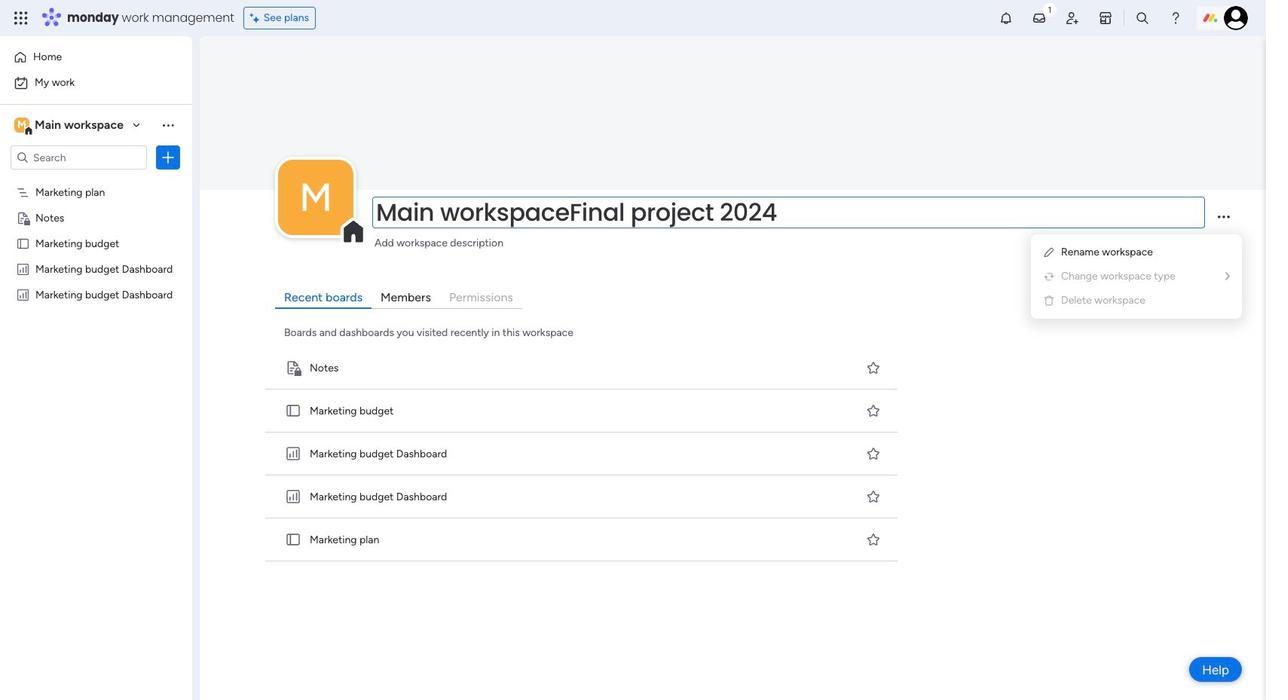 Task type: locate. For each thing, give the bounding box(es) containing it.
2 vertical spatial add to favorites image
[[866, 489, 881, 504]]

0 vertical spatial add to favorites image
[[866, 403, 881, 418]]

delete workspace image
[[1043, 295, 1055, 307]]

public dashboard image for 2nd add to favorites icon from the bottom
[[285, 446, 301, 462]]

0 horizontal spatial private board image
[[16, 210, 30, 225]]

1 vertical spatial menu item
[[1043, 292, 1230, 310]]

add to favorites image
[[866, 360, 881, 375], [866, 532, 881, 547]]

public board image
[[16, 236, 30, 250], [285, 403, 301, 419], [285, 532, 301, 548]]

1 horizontal spatial workspace image
[[278, 160, 353, 235]]

0 vertical spatial public board image
[[16, 236, 30, 250]]

Search in workspace field
[[32, 149, 126, 166]]

0 vertical spatial public dashboard image
[[16, 287, 30, 301]]

monday marketplace image
[[1098, 11, 1113, 26]]

1 vertical spatial public board image
[[285, 403, 301, 419]]

2 vertical spatial public board image
[[285, 532, 301, 548]]

rename workspace image
[[1043, 246, 1055, 258]]

private board image
[[16, 210, 30, 225], [285, 360, 301, 376]]

public dashboard image
[[16, 262, 30, 276]]

None field
[[372, 197, 1205, 229]]

option
[[9, 45, 183, 69], [9, 71, 183, 95], [0, 178, 192, 181]]

quick search results list box
[[262, 347, 902, 562]]

workspace options image
[[161, 117, 176, 132]]

list box
[[0, 176, 192, 511]]

0 vertical spatial menu item
[[1043, 268, 1230, 286]]

0 vertical spatial add to favorites image
[[866, 360, 881, 375]]

public board image for first add to favorites image from the bottom of the quick search results list box
[[285, 532, 301, 548]]

1 vertical spatial add to favorites image
[[866, 532, 881, 547]]

1 horizontal spatial private board image
[[285, 360, 301, 376]]

1 vertical spatial private board image
[[285, 360, 301, 376]]

2 menu item from the top
[[1043, 292, 1230, 310]]

1 vertical spatial add to favorites image
[[866, 446, 881, 461]]

0 vertical spatial workspace image
[[14, 117, 29, 133]]

add to favorites image
[[866, 403, 881, 418], [866, 446, 881, 461], [866, 489, 881, 504]]

menu item
[[1043, 268, 1230, 286], [1043, 292, 1230, 310]]

notifications image
[[999, 11, 1014, 26]]

workspace image
[[14, 117, 29, 133], [278, 160, 353, 235]]

see plans image
[[250, 10, 264, 26]]

update feed image
[[1032, 11, 1047, 26]]

2 vertical spatial public dashboard image
[[285, 489, 301, 505]]

list arrow image
[[1225, 271, 1230, 282]]

invite members image
[[1065, 11, 1080, 26]]

1 vertical spatial public dashboard image
[[285, 446, 301, 462]]

1 add to favorites image from the top
[[866, 360, 881, 375]]

public dashboard image
[[16, 287, 30, 301], [285, 446, 301, 462], [285, 489, 301, 505]]



Task type: vqa. For each thing, say whether or not it's contained in the screenshot.
Board activity image
no



Task type: describe. For each thing, give the bounding box(es) containing it.
2 vertical spatial option
[[0, 178, 192, 181]]

public dashboard image for 3rd add to favorites icon from the top
[[285, 489, 301, 505]]

kendall parks image
[[1224, 6, 1248, 30]]

3 add to favorites image from the top
[[866, 489, 881, 504]]

1 image
[[1043, 1, 1057, 18]]

1 vertical spatial option
[[9, 71, 183, 95]]

2 add to favorites image from the top
[[866, 446, 881, 461]]

1 add to favorites image from the top
[[866, 403, 881, 418]]

select product image
[[14, 11, 29, 26]]

help image
[[1168, 11, 1183, 26]]

1 menu item from the top
[[1043, 268, 1230, 286]]

public board image for 3rd add to favorites icon from the bottom
[[285, 403, 301, 419]]

search everything image
[[1135, 11, 1150, 26]]

v2 ellipsis image
[[1218, 215, 1230, 228]]

workspace selection element
[[14, 116, 126, 136]]

2 add to favorites image from the top
[[866, 532, 881, 547]]

1 vertical spatial workspace image
[[278, 160, 353, 235]]

private board image inside quick search results list box
[[285, 360, 301, 376]]

0 horizontal spatial workspace image
[[14, 117, 29, 133]]

0 vertical spatial private board image
[[16, 210, 30, 225]]

change workspace type image
[[1043, 271, 1055, 283]]

0 vertical spatial option
[[9, 45, 183, 69]]

options image
[[161, 150, 176, 165]]



